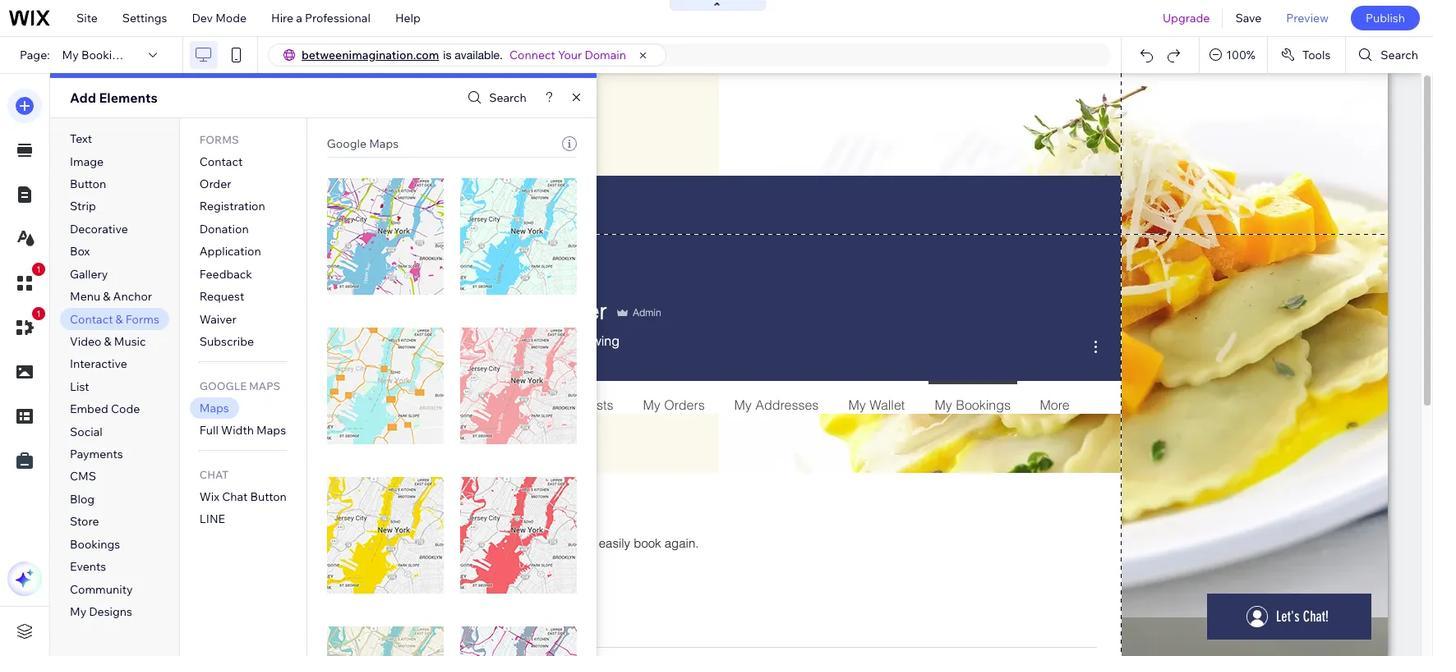 Task type: describe. For each thing, give the bounding box(es) containing it.
2 1 from the top
[[36, 309, 41, 319]]

strip
[[70, 199, 96, 214]]

registration
[[200, 199, 265, 214]]

blog
[[70, 492, 95, 507]]

dev
[[192, 11, 213, 25]]

feedback
[[200, 267, 252, 282]]

cms
[[70, 470, 96, 485]]

contact inside forms contact order registration donation application feedback request waiver subscribe
[[200, 154, 243, 169]]

music
[[114, 335, 146, 349]]

forms inside text image button strip decorative box gallery menu & anchor contact & forms video & music interactive list embed code social payments cms blog store bookings events community my designs
[[126, 312, 159, 327]]

your
[[558, 48, 582, 62]]

events
[[70, 560, 106, 575]]

save
[[1236, 11, 1262, 25]]

0 vertical spatial chat
[[200, 469, 229, 482]]

application
[[200, 244, 261, 259]]

hire a professional
[[271, 11, 371, 25]]

google maps maps full width maps
[[200, 380, 286, 438]]

interactive
[[70, 357, 127, 372]]

help
[[395, 11, 421, 25]]

list
[[70, 380, 89, 394]]

1 vertical spatial search button
[[464, 86, 527, 110]]

0 vertical spatial my
[[62, 48, 79, 62]]

preview
[[1287, 11, 1329, 25]]

0 vertical spatial bookings
[[81, 48, 132, 62]]

0 vertical spatial &
[[103, 289, 111, 304]]

0 horizontal spatial search
[[489, 90, 527, 105]]

forms inside forms contact order registration donation application feedback request waiver subscribe
[[200, 133, 239, 146]]

1 vertical spatial chat
[[222, 490, 248, 505]]

publish
[[1366, 11, 1406, 25]]

my bookings
[[62, 48, 132, 62]]

connect
[[510, 48, 556, 62]]

settings
[[122, 11, 167, 25]]

a
[[296, 11, 302, 25]]

menu
[[70, 289, 100, 304]]

designs
[[89, 605, 132, 620]]

gallery
[[70, 267, 108, 282]]

google maps
[[327, 136, 399, 151]]

preview button
[[1275, 0, 1342, 36]]

forms contact order registration donation application feedback request waiver subscribe
[[200, 133, 265, 349]]

width
[[221, 424, 254, 438]]

text image button strip decorative box gallery menu & anchor contact & forms video & music interactive list embed code social payments cms blog store bookings events community my designs
[[70, 132, 159, 620]]

upgrade
[[1163, 11, 1211, 25]]

is available. connect your domain
[[443, 48, 627, 62]]

subscribe
[[200, 335, 254, 349]]

decorative
[[70, 222, 128, 237]]

my inside text image button strip decorative box gallery menu & anchor contact & forms video & music interactive list embed code social payments cms blog store bookings events community my designs
[[70, 605, 87, 620]]

site
[[76, 11, 98, 25]]

1 vertical spatial &
[[116, 312, 123, 327]]

box
[[70, 244, 90, 259]]

button inside chat wix chat button line
[[250, 490, 287, 505]]

wix
[[200, 490, 220, 505]]

order
[[200, 177, 231, 192]]

chat wix chat button line
[[200, 469, 287, 527]]

google for google maps
[[327, 136, 367, 151]]

elements
[[99, 90, 158, 106]]

2 1 button from the top
[[7, 307, 45, 345]]

available.
[[455, 49, 503, 62]]

mode
[[216, 11, 247, 25]]



Task type: vqa. For each thing, say whether or not it's contained in the screenshot.
VideoBox
no



Task type: locate. For each thing, give the bounding box(es) containing it.
1 vertical spatial 1 button
[[7, 307, 45, 345]]

1 vertical spatial search
[[489, 90, 527, 105]]

contact inside text image button strip decorative box gallery menu & anchor contact & forms video & music interactive list embed code social payments cms blog store bookings events community my designs
[[70, 312, 113, 327]]

0 horizontal spatial search button
[[464, 86, 527, 110]]

0 horizontal spatial contact
[[70, 312, 113, 327]]

my down community
[[70, 605, 87, 620]]

1 horizontal spatial google
[[327, 136, 367, 151]]

1 vertical spatial button
[[250, 490, 287, 505]]

1 vertical spatial 1
[[36, 309, 41, 319]]

bookings inside text image button strip decorative box gallery menu & anchor contact & forms video & music interactive list embed code social payments cms blog store bookings events community my designs
[[70, 537, 120, 552]]

1 horizontal spatial search
[[1382, 48, 1419, 62]]

full
[[200, 424, 219, 438]]

forms up order
[[200, 133, 239, 146]]

domain
[[585, 48, 627, 62]]

embed
[[70, 402, 108, 417]]

bookings down site
[[81, 48, 132, 62]]

dev mode
[[192, 11, 247, 25]]

search
[[1382, 48, 1419, 62], [489, 90, 527, 105]]

0 vertical spatial google
[[327, 136, 367, 151]]

waiver
[[200, 312, 237, 327]]

& right menu
[[103, 289, 111, 304]]

publish button
[[1352, 6, 1421, 30]]

1 1 from the top
[[36, 265, 41, 275]]

google for google maps maps full width maps
[[200, 380, 247, 393]]

button right wix
[[250, 490, 287, 505]]

maps
[[369, 136, 399, 151], [249, 380, 281, 393], [200, 401, 229, 416], [257, 424, 286, 438]]

request
[[200, 289, 244, 304]]

chat right wix
[[222, 490, 248, 505]]

0 vertical spatial button
[[70, 177, 106, 192]]

donation
[[200, 222, 249, 237]]

professional
[[305, 11, 371, 25]]

my
[[62, 48, 79, 62], [70, 605, 87, 620]]

1 horizontal spatial search button
[[1347, 37, 1434, 73]]

text
[[70, 132, 92, 146]]

google
[[327, 136, 367, 151], [200, 380, 247, 393]]

1 button left video
[[7, 307, 45, 345]]

google inside google maps maps full width maps
[[200, 380, 247, 393]]

1 vertical spatial contact
[[70, 312, 113, 327]]

forms down anchor
[[126, 312, 159, 327]]

search button down "available."
[[464, 86, 527, 110]]

social
[[70, 425, 103, 440]]

anchor
[[113, 289, 152, 304]]

&
[[103, 289, 111, 304], [116, 312, 123, 327], [104, 335, 112, 349]]

forms
[[200, 133, 239, 146], [126, 312, 159, 327]]

0 vertical spatial search button
[[1347, 37, 1434, 73]]

contact up order
[[200, 154, 243, 169]]

add
[[70, 90, 96, 106]]

bookings
[[81, 48, 132, 62], [70, 537, 120, 552]]

chat up wix
[[200, 469, 229, 482]]

1
[[36, 265, 41, 275], [36, 309, 41, 319]]

tools button
[[1269, 37, 1346, 73]]

image
[[70, 154, 104, 169]]

betweenimagination.com
[[302, 48, 439, 62]]

0 vertical spatial forms
[[200, 133, 239, 146]]

0 horizontal spatial button
[[70, 177, 106, 192]]

chat
[[200, 469, 229, 482], [222, 490, 248, 505]]

1 horizontal spatial contact
[[200, 154, 243, 169]]

& up music
[[116, 312, 123, 327]]

payments
[[70, 447, 123, 462]]

button down image on the top of the page
[[70, 177, 106, 192]]

search down publish button on the right top
[[1382, 48, 1419, 62]]

1 vertical spatial my
[[70, 605, 87, 620]]

1 horizontal spatial forms
[[200, 133, 239, 146]]

0 vertical spatial 1
[[36, 265, 41, 275]]

100%
[[1227, 48, 1256, 62]]

1 vertical spatial bookings
[[70, 537, 120, 552]]

1 vertical spatial google
[[200, 380, 247, 393]]

button
[[70, 177, 106, 192], [250, 490, 287, 505]]

add elements
[[70, 90, 158, 106]]

search down the "connect"
[[489, 90, 527, 105]]

search button down publish button on the right top
[[1347, 37, 1434, 73]]

contact
[[200, 154, 243, 169], [70, 312, 113, 327]]

line
[[200, 513, 225, 527]]

1 button
[[7, 263, 45, 301], [7, 307, 45, 345]]

& right video
[[104, 335, 112, 349]]

is
[[443, 49, 452, 62]]

hire
[[271, 11, 294, 25]]

save button
[[1224, 0, 1275, 36]]

2 vertical spatial &
[[104, 335, 112, 349]]

1 1 button from the top
[[7, 263, 45, 301]]

tools
[[1303, 48, 1331, 62]]

video
[[70, 335, 101, 349]]

contact up video
[[70, 312, 113, 327]]

store
[[70, 515, 99, 530]]

1 horizontal spatial button
[[250, 490, 287, 505]]

bookings up events on the bottom left of the page
[[70, 537, 120, 552]]

0 vertical spatial contact
[[200, 154, 243, 169]]

100% button
[[1201, 37, 1268, 73]]

my down site
[[62, 48, 79, 62]]

community
[[70, 583, 133, 597]]

0 vertical spatial search
[[1382, 48, 1419, 62]]

1 vertical spatial forms
[[126, 312, 159, 327]]

0 vertical spatial 1 button
[[7, 263, 45, 301]]

button inside text image button strip decorative box gallery menu & anchor contact & forms video & music interactive list embed code social payments cms blog store bookings events community my designs
[[70, 177, 106, 192]]

0 horizontal spatial google
[[200, 380, 247, 393]]

code
[[111, 402, 140, 417]]

search button
[[1347, 37, 1434, 73], [464, 86, 527, 110]]

0 horizontal spatial forms
[[126, 312, 159, 327]]

1 button left menu
[[7, 263, 45, 301]]



